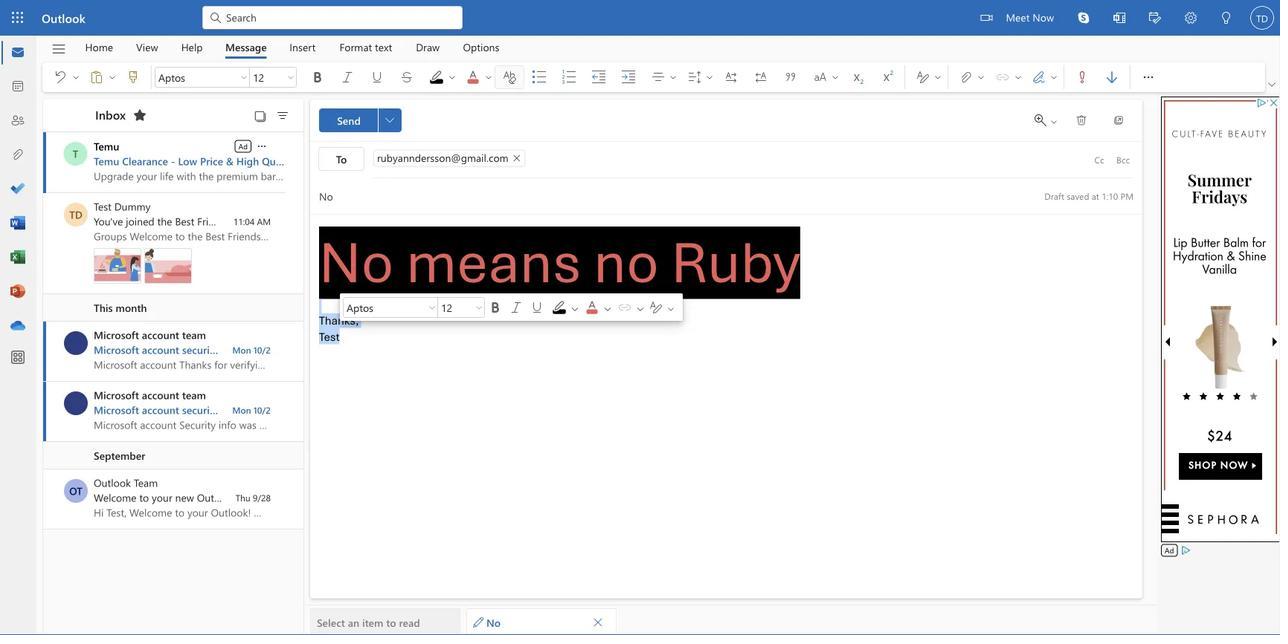 Task type: vqa. For each thing, say whether or not it's contained in the screenshot.
rightmost font color icon
yes



Task type: describe. For each thing, give the bounding box(es) containing it.
an
[[348, 616, 359, 630]]

group
[[257, 215, 285, 228]]

select an item to read
[[317, 616, 420, 630]]

excel image
[[10, 251, 25, 266]]

rubyanndersson@gmail.com
[[377, 151, 509, 164]]

 for   
[[488, 301, 503, 315]]

10/2 for verification
[[254, 344, 271, 356]]


[[53, 70, 68, 85]]

best
[[175, 215, 194, 228]]

mail image
[[10, 45, 25, 60]]

Font text field
[[344, 299, 425, 317]]

you've joined the best friends chat group
[[94, 215, 285, 228]]


[[1105, 70, 1119, 85]]

outlook for outlook team
[[94, 476, 131, 490]]

microsoft account security info verification
[[94, 343, 296, 357]]

2 attachment thumbnail image from the left
[[144, 248, 192, 284]]

 for  popup button at the top right of the page
[[1141, 70, 1156, 85]]

ruby
[[671, 227, 800, 299]]

 button inside basic text group
[[483, 65, 495, 89]]

 inside " "
[[108, 73, 117, 82]]

superscript image
[[879, 70, 909, 85]]

Add a subject text field
[[310, 184, 1031, 208]]

  
[[635, 301, 675, 315]]

 inside basic text group
[[340, 70, 355, 85]]

 button
[[250, 105, 271, 126]]

meet now
[[1006, 10, 1054, 24]]

outlook.com
[[197, 491, 257, 505]]

view
[[136, 40, 158, 54]]

 inside  
[[669, 73, 678, 82]]

no
[[594, 227, 659, 299]]


[[1032, 70, 1047, 85]]

your
[[152, 491, 172, 505]]

temu for temu
[[94, 139, 119, 153]]

1 horizontal spatial no
[[486, 616, 501, 630]]

 for  dropdown button
[[256, 141, 268, 152]]

 inside basic text group
[[370, 70, 385, 85]]

temu image
[[64, 142, 87, 166]]

select a conversation checkbox for welcome to your new outlook.com account
[[64, 480, 94, 504]]

10/2 for was
[[254, 405, 271, 417]]

message list no conversations selected list box
[[43, 132, 303, 635]]

to inside message list no conversations selected list box
[[139, 491, 149, 505]]

microsoft account team for microsoft account security info verification
[[94, 328, 206, 342]]

thu
[[236, 492, 250, 504]]

team
[[134, 476, 158, 490]]


[[254, 110, 267, 123]]


[[1185, 12, 1197, 24]]

thu 9/28
[[236, 492, 271, 504]]

 
[[813, 70, 840, 85]]

select a conversation checkbox for microsoft account security info verification
[[64, 332, 94, 356]]

 inside dropdown button
[[484, 73, 493, 82]]

 button inside basic text group
[[446, 65, 458, 89]]

Font size text field
[[438, 299, 472, 317]]


[[1149, 12, 1161, 24]]

draw button
[[405, 36, 451, 59]]

send button
[[319, 109, 379, 132]]

inbox
[[95, 107, 126, 123]]

chat
[[233, 215, 254, 228]]

 button
[[1209, 0, 1244, 38]]

microsoft account team image for microsoft account security info verification
[[64, 332, 88, 356]]

was
[[243, 404, 261, 417]]

mon for was
[[232, 405, 251, 417]]


[[754, 70, 768, 85]]

mt for microsoft account security info verification
[[68, 337, 84, 350]]

11:04 am
[[233, 216, 271, 228]]

format text button
[[328, 36, 403, 59]]

 button for font text box in the left of the page
[[238, 67, 250, 88]]

 button for  button related to  button for font size text box
[[527, 298, 547, 318]]

 button
[[1102, 0, 1137, 38]]

inbox heading
[[76, 99, 152, 132]]

 button inside include group
[[1012, 65, 1024, 89]]


[[1078, 12, 1090, 24]]

outlook team
[[94, 476, 158, 490]]

left-rail-appbar navigation
[[3, 36, 33, 344]]

 button for  button related to  button for font size text box's  "button"
[[506, 298, 527, 318]]

Search field
[[225, 9, 454, 25]]

home button
[[74, 36, 124, 59]]

draw
[[416, 40, 440, 54]]

0 horizontal spatial 
[[649, 301, 664, 315]]

 button for  button for  button related to font size text field
[[362, 65, 392, 89]]

text
[[375, 40, 392, 54]]

low
[[178, 154, 197, 168]]

1 vertical spatial ad
[[1165, 546, 1174, 556]]

font color image
[[466, 70, 495, 85]]

rubyanndersson@gmail.com button
[[373, 150, 526, 167]]

 button
[[495, 65, 524, 89]]

 button
[[588, 613, 608, 633]]

bullets image
[[532, 70, 562, 85]]

welcome
[[94, 491, 137, 505]]

numbering image
[[562, 70, 591, 85]]

word image
[[10, 216, 25, 231]]

team for was
[[182, 389, 206, 402]]

2 microsoft from the top
[[94, 343, 139, 357]]

 button
[[255, 139, 269, 153]]

1 horizontal spatial 
[[916, 70, 931, 85]]

1 vertical spatial 
[[530, 301, 544, 315]]

dummy
[[114, 200, 151, 213]]

increase indent image
[[621, 70, 651, 85]]

td image
[[1250, 6, 1274, 30]]

help button
[[170, 36, 214, 59]]

options
[[463, 40, 499, 54]]

 button
[[392, 65, 422, 89]]

draft saved at 1:10 pm
[[1045, 190, 1134, 202]]

Select a conversation checkbox
[[64, 203, 94, 227]]

 inside " "
[[831, 73, 840, 82]]

 button
[[716, 65, 746, 89]]


[[1113, 115, 1125, 126]]

pm
[[1121, 190, 1134, 202]]

 button
[[1097, 65, 1127, 89]]

this month heading
[[43, 295, 303, 322]]


[[502, 70, 517, 85]]

 no
[[473, 616, 501, 630]]

 button inside clipboard group
[[70, 65, 82, 89]]

tab list inside "no means no ruby" application
[[74, 36, 511, 59]]

t
[[73, 147, 78, 161]]

onedrive image
[[10, 319, 25, 334]]

test inside message list no conversations selected list box
[[94, 200, 112, 213]]

files image
[[10, 148, 25, 163]]

subscript image
[[849, 70, 879, 85]]

 button inside the reading pane main content
[[378, 109, 402, 132]]

9/28
[[253, 492, 271, 504]]

 for the rightmost  dropdown button
[[1268, 81, 1276, 89]]

 
[[687, 70, 714, 85]]

1 vertical spatial text highlight color image
[[552, 301, 582, 315]]

no inside message body, press alt+f10 to exit text box
[[319, 227, 394, 299]]

0 vertical spatial text highlight color image
[[429, 70, 459, 85]]


[[126, 70, 141, 85]]

insert button
[[278, 36, 327, 59]]

mon 10/2 for verification
[[232, 344, 271, 356]]

added
[[264, 404, 294, 417]]

joined
[[126, 215, 154, 228]]

meet
[[1006, 10, 1030, 24]]

1 vertical spatial 
[[509, 301, 524, 315]]

cc
[[1095, 154, 1104, 166]]


[[724, 70, 739, 85]]

 inside  
[[1050, 118, 1058, 126]]

 button
[[45, 65, 70, 89]]

microsoft account team image for microsoft account security info was added
[[64, 392, 88, 416]]

mt for microsoft account security info was added
[[68, 397, 84, 411]]

 button
[[776, 65, 806, 89]]

 
[[1035, 115, 1058, 126]]

cc button
[[1088, 148, 1111, 172]]


[[1114, 12, 1125, 24]]


[[687, 70, 702, 85]]



Task type: locate. For each thing, give the bounding box(es) containing it.
verification
[[243, 343, 296, 357]]

 for 
[[310, 70, 325, 85]]

 down format
[[340, 70, 355, 85]]

2 security from the top
[[182, 404, 219, 417]]

0 vertical spatial security
[[182, 343, 219, 357]]

0 horizontal spatial attachment thumbnail image
[[94, 248, 141, 284]]

1 info from the top
[[222, 343, 240, 357]]

 inside  
[[1050, 73, 1058, 82]]

0 horizontal spatial 
[[310, 70, 325, 85]]

 button
[[82, 65, 106, 89]]

1 vertical spatial  button
[[527, 298, 547, 318]]

0 horizontal spatial  button
[[362, 65, 392, 89]]

mon left added
[[232, 405, 251, 417]]

0 horizontal spatial outlook
[[42, 10, 85, 26]]


[[340, 70, 355, 85], [509, 301, 524, 315]]

 button
[[1104, 109, 1134, 132]]

0 horizontal spatial 
[[370, 70, 385, 85]]

1 vertical spatial  button
[[506, 298, 527, 318]]

1 vertical spatial 
[[385, 116, 394, 125]]

1 microsoft account team image from the top
[[64, 332, 88, 356]]

1 vertical spatial microsoft account team image
[[64, 392, 88, 416]]

security for was
[[182, 404, 219, 417]]

1 vertical spatial  button
[[378, 109, 402, 132]]

1 horizontal spatial  button
[[527, 298, 547, 318]]

microsoft account team for microsoft account security info was added
[[94, 389, 206, 402]]

 button
[[106, 65, 118, 89], [483, 65, 495, 89], [547, 298, 582, 318], [568, 298, 580, 318], [580, 298, 614, 318], [613, 298, 646, 318]]

2 mon from the top
[[232, 405, 251, 417]]

test inside thanks, test
[[319, 330, 340, 345]]

 down the means
[[509, 301, 524, 315]]

1 vertical spatial to
[[386, 616, 396, 630]]

security
[[182, 343, 219, 357], [182, 404, 219, 417]]

info for verification
[[222, 343, 240, 357]]

0 vertical spatial outlook
[[42, 10, 85, 26]]

to do image
[[10, 182, 25, 197]]

0 vertical spatial info
[[222, 343, 240, 357]]

1 security from the top
[[182, 343, 219, 357]]

this month
[[94, 301, 147, 315]]

1 vertical spatial security
[[182, 404, 219, 417]]

 button down insert 'button'
[[303, 65, 333, 89]]

 button down message button
[[238, 67, 250, 88]]

1 horizontal spatial 
[[1141, 70, 1156, 85]]


[[981, 12, 993, 24]]

1 vertical spatial test
[[319, 330, 340, 345]]

0 vertical spatial select a conversation checkbox
[[64, 332, 94, 356]]

0 vertical spatial 
[[340, 70, 355, 85]]

info left verification at the bottom left of page
[[222, 343, 240, 357]]

0 vertical spatial no
[[319, 227, 394, 299]]

Select a conversation checkbox
[[64, 392, 94, 416]]

2 info from the top
[[222, 404, 240, 417]]

no up thanks,
[[319, 227, 394, 299]]

  
[[488, 301, 544, 315]]

1 horizontal spatial  button
[[1265, 77, 1279, 92]]

temu right t
[[94, 139, 119, 153]]

 button right font size text box
[[473, 298, 485, 318]]

ad
[[239, 141, 248, 151], [1165, 546, 1174, 556]]

test down thanks,
[[319, 330, 340, 345]]

1 horizontal spatial text highlight color image
[[552, 301, 582, 315]]

1 vertical spatial team
[[182, 389, 206, 402]]

-
[[171, 154, 175, 168]]

 inside  
[[71, 73, 80, 82]]

select a conversation checkbox containing ot
[[64, 480, 94, 504]]

0 vertical spatial  button
[[1265, 77, 1279, 92]]


[[651, 70, 666, 85]]

 right font size text box
[[488, 301, 503, 315]]

to inside button
[[386, 616, 396, 630]]

4 microsoft from the top
[[94, 404, 139, 417]]

to
[[336, 152, 347, 166]]

 right send button
[[385, 116, 394, 125]]

 down insert 'button'
[[310, 70, 325, 85]]

1 microsoft from the top
[[94, 328, 139, 342]]

1 temu from the top
[[94, 139, 119, 153]]

mon 10/2 for was
[[232, 405, 271, 417]]

 button down format
[[333, 65, 362, 89]]

 button for  "button" within basic text group
[[333, 65, 362, 89]]

1 vertical spatial microsoft account team
[[94, 389, 206, 402]]

 inside  
[[705, 73, 714, 82]]

0 vertical spatial microsoft account team
[[94, 328, 206, 342]]


[[89, 70, 104, 85]]

outlook inside message list no conversations selected list box
[[94, 476, 131, 490]]

thanks, test
[[319, 314, 359, 345]]

0 vertical spatial 
[[916, 70, 931, 85]]

0 vertical spatial mon
[[232, 344, 251, 356]]

outlook banner
[[0, 0, 1280, 38]]

1 vertical spatial select a conversation checkbox
[[64, 480, 94, 504]]

0 horizontal spatial  button
[[333, 65, 362, 89]]

outlook team image
[[64, 480, 88, 504]]

 inside the reading pane main content
[[385, 116, 394, 125]]

 button
[[362, 65, 392, 89], [527, 298, 547, 318]]

10/2 up was
[[254, 344, 271, 356]]

font color image
[[585, 301, 614, 315]]

 down the no
[[649, 301, 664, 315]]

 up high
[[256, 141, 268, 152]]

10/2
[[254, 344, 271, 356], [254, 405, 271, 417]]

clipboard group
[[45, 62, 148, 92]]

Select a conversation checkbox
[[64, 332, 94, 356], [64, 480, 94, 504]]

0 horizontal spatial no
[[319, 227, 394, 299]]

set your advertising preferences image
[[1180, 545, 1192, 557]]

 inside  
[[977, 73, 986, 82]]

1 horizontal spatial ad
[[1165, 546, 1174, 556]]

 left 
[[370, 70, 385, 85]]

outlook up the  at the left top of the page
[[42, 10, 85, 26]]

mon for verification
[[232, 344, 251, 356]]

 button
[[128, 103, 152, 127]]


[[1035, 115, 1047, 126]]

1 10/2 from the top
[[254, 344, 271, 356]]

attachment thumbnail image
[[94, 248, 141, 284], [144, 248, 192, 284]]

info for was
[[222, 404, 240, 417]]

outlook inside banner
[[42, 10, 85, 26]]

 
[[1032, 70, 1058, 85]]

microsoft account team up "microsoft account security info was added" in the bottom of the page
[[94, 389, 206, 402]]

0 horizontal spatial 
[[340, 70, 355, 85]]

to button
[[318, 147, 364, 171]]

navigation pane region
[[42, 93, 202, 636]]

1 vertical spatial 
[[256, 141, 268, 152]]


[[1141, 70, 1156, 85], [256, 141, 268, 152]]

0 horizontal spatial text highlight color image
[[429, 70, 459, 85]]

to left read
[[386, 616, 396, 630]]


[[208, 10, 223, 25]]

this
[[94, 301, 113, 315]]

1 horizontal spatial  button
[[485, 298, 506, 318]]

select an item to read button
[[310, 609, 460, 636]]

1 mon from the top
[[232, 344, 251, 356]]

 button right font size text box
[[506, 298, 527, 318]]

Message body, press Alt+F10 to exit text field
[[319, 227, 1134, 434]]

people image
[[10, 114, 25, 129]]

1 horizontal spatial outlook
[[94, 476, 131, 490]]

outlook for outlook
[[42, 10, 85, 26]]

temu
[[94, 139, 119, 153], [94, 154, 119, 168]]

0 horizontal spatial ad
[[239, 141, 248, 151]]

0 vertical spatial to
[[139, 491, 149, 505]]

1 vertical spatial no
[[486, 616, 501, 630]]

team
[[182, 328, 206, 342], [182, 389, 206, 402]]

 button
[[1137, 0, 1173, 38]]

0 vertical spatial microsoft account team image
[[64, 332, 88, 356]]

0 vertical spatial team
[[182, 328, 206, 342]]

2 mt from the top
[[68, 397, 84, 411]]

1 horizontal spatial 
[[509, 301, 524, 315]]

mt inside select a conversation checkbox
[[68, 337, 84, 350]]

calendar image
[[10, 80, 25, 94]]

 button
[[746, 65, 776, 89]]

0 vertical spatial 
[[310, 70, 325, 85]]

 button for font size text box
[[473, 298, 485, 318]]

 button
[[44, 36, 74, 62]]

 right superscript image
[[916, 70, 931, 85]]

 button right font text field
[[426, 298, 438, 318]]

2 microsoft account team from the top
[[94, 389, 206, 402]]

2 microsoft account team image from the top
[[64, 392, 88, 416]]

0 horizontal spatial test
[[94, 200, 112, 213]]

test dummy image
[[64, 203, 88, 227]]

no right the 
[[486, 616, 501, 630]]

ot
[[69, 485, 82, 498]]

2 10/2 from the top
[[254, 405, 271, 417]]

insert
[[290, 40, 316, 54]]

 down no means no ruby
[[530, 301, 544, 315]]

temu clearance - low price & high quality
[[94, 154, 296, 168]]

1 horizontal spatial 
[[530, 301, 544, 315]]

select a conversation checkbox down the this
[[64, 332, 94, 356]]


[[275, 109, 290, 123]]

account
[[142, 328, 179, 342], [142, 343, 179, 357], [142, 389, 179, 402], [142, 404, 179, 417], [260, 491, 296, 505]]

1 vertical spatial mt
[[68, 397, 84, 411]]

 inside  
[[934, 73, 942, 82]]

mon 10/2 up was
[[232, 344, 271, 356]]

0 vertical spatial  button
[[303, 65, 333, 89]]


[[959, 70, 974, 85]]

microsoft account team image
[[64, 332, 88, 356], [64, 392, 88, 416]]

no means no ruby
[[319, 227, 800, 299]]

team for verification
[[182, 328, 206, 342]]

you've
[[94, 215, 123, 228]]

no means no ruby application
[[0, 0, 1280, 636]]

1 mon 10/2 from the top
[[232, 344, 271, 356]]

friends
[[197, 215, 230, 228]]

1 vertical spatial mon
[[232, 405, 251, 417]]

mon up was
[[232, 344, 251, 356]]

temu for temu clearance - low price & high quality
[[94, 154, 119, 168]]

new
[[175, 491, 194, 505]]

microsoft account security info was added
[[94, 404, 294, 417]]

 
[[916, 70, 942, 85]]

 for  dropdown button inside the reading pane main content
[[385, 116, 394, 125]]

 right 
[[1141, 70, 1156, 85]]

0 horizontal spatial  button
[[303, 65, 333, 89]]

1 horizontal spatial 
[[488, 301, 503, 315]]

info left was
[[222, 404, 240, 417]]

more apps image
[[10, 351, 25, 366]]

to
[[139, 491, 149, 505], [386, 616, 396, 630]]

format text
[[340, 40, 392, 54]]

Font text field
[[155, 68, 237, 86]]

2 team from the top
[[182, 389, 206, 402]]

1 vertical spatial temu
[[94, 154, 119, 168]]

1 horizontal spatial 
[[1268, 81, 1276, 89]]

 down td 'image'
[[1268, 81, 1276, 89]]

0 horizontal spatial 
[[385, 116, 394, 125]]

month
[[116, 301, 147, 315]]

 button right send on the left of the page
[[378, 109, 402, 132]]

team up "microsoft account security info was added" in the bottom of the page
[[182, 389, 206, 402]]

view button
[[125, 36, 169, 59]]

 button right font size text field
[[285, 67, 297, 88]]

temu right 'temu' image
[[94, 154, 119, 168]]

1 vertical spatial 
[[488, 301, 503, 315]]

bcc
[[1117, 154, 1130, 166]]

text highlight color image
[[429, 70, 459, 85], [552, 301, 582, 315]]

1 vertical spatial  button
[[485, 298, 506, 318]]

 
[[651, 70, 678, 85]]

0 vertical spatial ad
[[239, 141, 248, 151]]

0 vertical spatial 
[[1141, 70, 1156, 85]]

security left was
[[182, 404, 219, 417]]

1 horizontal spatial attachment thumbnail image
[[144, 248, 192, 284]]

0 vertical spatial test
[[94, 200, 112, 213]]

send
[[337, 113, 361, 127]]

 button
[[333, 65, 362, 89], [506, 298, 527, 318]]

0 vertical spatial  button
[[362, 65, 392, 89]]

 button
[[422, 62, 459, 92], [458, 62, 495, 92], [988, 62, 1024, 92], [70, 65, 82, 89], [446, 65, 458, 89], [1012, 65, 1024, 89], [601, 298, 613, 318], [634, 298, 646, 318]]

 inside dropdown button
[[256, 141, 268, 152]]

 button left 
[[362, 65, 392, 89]]

To text field
[[372, 150, 1088, 170]]

am
[[257, 216, 271, 228]]

security down this month heading
[[182, 343, 219, 357]]

means
[[406, 227, 581, 299]]

 button left font color image
[[527, 298, 547, 318]]

select a conversation checkbox down september
[[64, 480, 94, 504]]

 button
[[1066, 0, 1102, 36]]

0 vertical spatial 
[[370, 70, 385, 85]]

tab list containing home
[[74, 36, 511, 59]]

attachment thumbnail image up this month heading
[[144, 248, 192, 284]]

thanks,
[[319, 314, 359, 328]]

3 microsoft from the top
[[94, 389, 139, 402]]

1 team from the top
[[182, 328, 206, 342]]

outlook up welcome in the left bottom of the page
[[94, 476, 131, 490]]

 button
[[238, 67, 250, 88], [285, 67, 297, 88], [426, 298, 438, 318], [473, 298, 485, 318]]

0 vertical spatial 
[[1268, 81, 1276, 89]]

tab list
[[74, 36, 511, 59]]

 button for  button for font size text box
[[485, 298, 506, 318]]

 button for  button related to font size text field
[[303, 65, 333, 89]]

inbox 
[[95, 107, 147, 123]]

attachment thumbnail image up this month
[[94, 248, 141, 284]]

 button
[[1173, 0, 1209, 38]]

 inside button
[[310, 70, 325, 85]]

reading pane main content
[[304, 93, 1157, 636]]

bcc button
[[1111, 148, 1135, 172]]

0 vertical spatial  button
[[333, 65, 362, 89]]

mon 10/2 down verification at the bottom left of page
[[232, 405, 271, 417]]

2 select a conversation checkbox from the top
[[64, 480, 94, 504]]

0 vertical spatial temu
[[94, 139, 119, 153]]

decrease indent image
[[591, 70, 621, 85]]

1 vertical spatial 
[[649, 301, 664, 315]]

powerpoint image
[[10, 285, 25, 300]]

10/2 down verification at the bottom left of page
[[254, 405, 271, 417]]

message
[[225, 40, 267, 54]]

1 horizontal spatial to
[[386, 616, 396, 630]]

0 horizontal spatial to
[[139, 491, 149, 505]]

september heading
[[43, 443, 303, 470]]

 button
[[1265, 77, 1279, 92], [378, 109, 402, 132]]

mt inside select a conversation option
[[68, 397, 84, 411]]

 button inside basic text group
[[362, 65, 392, 89]]

to down team
[[139, 491, 149, 505]]

high
[[236, 154, 259, 168]]

 button right font size text box
[[485, 298, 506, 318]]

ad inside message list no conversations selected list box
[[239, 141, 248, 151]]

 button down td 'image'
[[1265, 77, 1279, 92]]

1 vertical spatial mon 10/2
[[232, 405, 271, 417]]

info
[[222, 343, 240, 357], [222, 404, 240, 417]]

1 mt from the top
[[68, 337, 84, 350]]


[[783, 70, 798, 85]]

0 horizontal spatial  button
[[378, 109, 402, 132]]

include group
[[951, 62, 1061, 92]]

1 horizontal spatial  button
[[506, 298, 527, 318]]

1 microsoft account team from the top
[[94, 328, 206, 342]]


[[370, 70, 385, 85], [530, 301, 544, 315]]

text highlight color image down draw button
[[429, 70, 459, 85]]


[[1075, 70, 1090, 85]]

1 attachment thumbnail image from the left
[[94, 248, 141, 284]]

1 select a conversation checkbox from the top
[[64, 332, 94, 356]]

1 vertical spatial info
[[222, 404, 240, 417]]

 button for font size text field
[[285, 67, 297, 88]]

item
[[362, 616, 383, 630]]

tags group
[[1067, 62, 1127, 89]]

september
[[94, 449, 145, 463]]

2 mon 10/2 from the top
[[232, 405, 271, 417]]

 inside popup button
[[1141, 70, 1156, 85]]

basic text group
[[155, 62, 909, 92]]

test up you've
[[94, 200, 112, 213]]

microsoft account team down month
[[94, 328, 206, 342]]

 button inside clipboard group
[[106, 65, 118, 89]]

 button
[[271, 105, 295, 126]]

mt
[[68, 337, 84, 350], [68, 397, 84, 411]]

test
[[94, 200, 112, 213], [319, 330, 340, 345]]

1 horizontal spatial test
[[319, 330, 340, 345]]

 search field
[[202, 0, 463, 33]]

0 vertical spatial 10/2
[[254, 344, 271, 356]]

td
[[69, 208, 82, 222]]

0 vertical spatial mt
[[68, 337, 84, 350]]

ad up high
[[239, 141, 248, 151]]

the
[[157, 215, 172, 228]]

team up microsoft account security info verification
[[182, 328, 206, 342]]

 
[[959, 70, 986, 85]]

1:10
[[1102, 190, 1118, 202]]

 button for font text field
[[426, 298, 438, 318]]

1 vertical spatial 10/2
[[254, 405, 271, 417]]

now
[[1033, 10, 1054, 24]]

security for verification
[[182, 343, 219, 357]]

0 horizontal spatial 
[[256, 141, 268, 152]]

select a conversation checkbox containing mt
[[64, 332, 94, 356]]

message list section
[[43, 95, 303, 635]]

ad left "set your advertising preferences" "image"
[[1165, 546, 1174, 556]]

1 vertical spatial outlook
[[94, 476, 131, 490]]


[[51, 41, 67, 57]]

Font size text field
[[250, 68, 284, 86]]

0 vertical spatial mon 10/2
[[232, 344, 271, 356]]

2 temu from the top
[[94, 154, 119, 168]]

text highlight color image left font color image
[[552, 301, 582, 315]]



